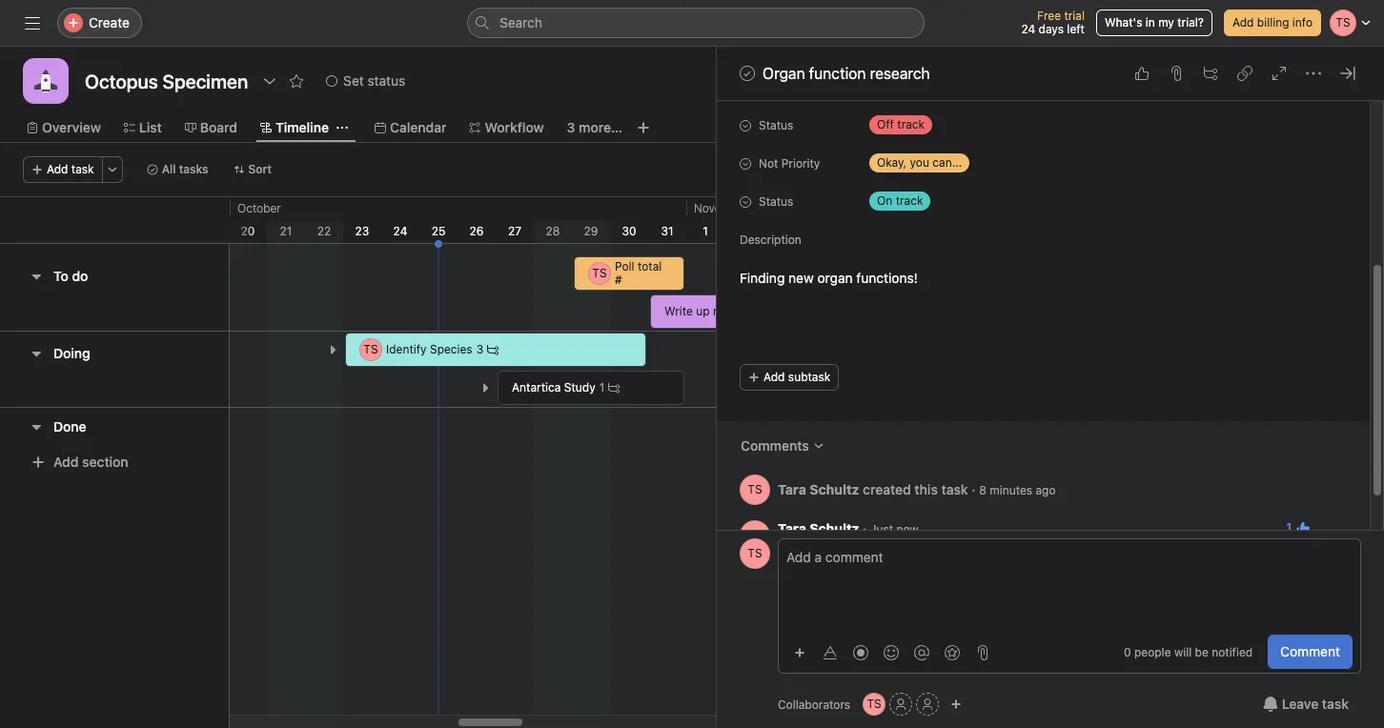 Task type: describe. For each thing, give the bounding box(es) containing it.
what's in my trial?
[[1105, 15, 1204, 30]]

off track button
[[862, 112, 977, 138]]

formatting image
[[823, 645, 838, 660]]

0 horizontal spatial ·
[[863, 521, 867, 537]]

timeline link
[[260, 117, 329, 138]]

collapse task list for the section doing image
[[29, 346, 44, 361]]

attach a file or paste an image image
[[976, 645, 991, 660]]

tara for ·
[[778, 521, 807, 537]]

emoji image
[[884, 645, 899, 660]]

leave task
[[1283, 696, 1350, 712]]

add for add subtask
[[764, 370, 785, 384]]

finding new organ functions!
[[740, 270, 918, 286]]

task for add task
[[71, 162, 94, 176]]

add for add section
[[53, 454, 79, 470]]

study
[[564, 381, 596, 395]]

29
[[584, 224, 598, 238]]

off track
[[877, 117, 925, 132]]

okay, you can...
[[877, 155, 963, 170]]

not
[[759, 156, 779, 171]]

23
[[355, 224, 369, 238]]

left
[[1068, 22, 1085, 36]]

board
[[200, 119, 237, 135]]

trial?
[[1178, 15, 1204, 30]]

more actions for this task image
[[1307, 66, 1322, 81]]

organ function research dialog
[[717, 0, 1385, 729]]

task for leave task
[[1323, 696, 1350, 712]]

just
[[871, 523, 894, 537]]

0 people will be notified
[[1125, 646, 1253, 660]]

0
[[1125, 646, 1132, 660]]

overview link
[[27, 117, 101, 138]]

species
[[430, 342, 473, 357]]

can...
[[933, 155, 963, 170]]

task inside main content
[[942, 481, 969, 497]]

on track
[[877, 194, 924, 208]]

20
[[241, 224, 255, 238]]

all tasks button
[[138, 156, 217, 183]]

schultz for created
[[810, 481, 860, 497]]

add billing info
[[1233, 15, 1313, 30]]

okay,
[[877, 155, 907, 170]]

organ
[[763, 65, 805, 82]]

on
[[877, 194, 893, 208]]

insert an object image
[[794, 647, 806, 659]]

add subtask
[[764, 370, 831, 384]]

track for off track
[[898, 117, 925, 132]]

tab actions image
[[337, 122, 348, 134]]

will
[[1175, 646, 1192, 660]]

collapse task list for the section done image
[[29, 419, 44, 434]]

set
[[344, 72, 364, 89]]

status
[[368, 72, 406, 89]]

status for on track
[[759, 195, 794, 209]]

okay, you can... button
[[862, 150, 997, 176]]

workflow link
[[470, 117, 544, 138]]

tara schultz link for ·
[[778, 521, 860, 537]]

poll total #
[[615, 259, 662, 287]]

copy task link image
[[1238, 66, 1253, 81]]

more…
[[579, 119, 623, 135]]

identify species
[[386, 342, 473, 357]]

add or remove collaborators image
[[951, 699, 962, 711]]

poll
[[615, 259, 635, 274]]

tasks
[[179, 162, 208, 176]]

overview
[[42, 119, 101, 135]]

in
[[1146, 15, 1156, 30]]

at mention image
[[915, 645, 930, 660]]

#
[[615, 273, 622, 287]]

record a video image
[[854, 645, 869, 660]]

search button
[[467, 8, 925, 38]]

all
[[162, 162, 176, 176]]

done
[[53, 418, 86, 434]]

28
[[546, 224, 560, 238]]

board link
[[185, 117, 237, 138]]

expand sidebar image
[[25, 15, 40, 31]]

research
[[870, 65, 930, 82]]

tara schultz · just now
[[778, 521, 919, 537]]

1 vertical spatial ts button
[[740, 539, 771, 569]]

leftcount image for 1
[[609, 382, 620, 394]]

created
[[863, 481, 912, 497]]

22
[[317, 224, 331, 238]]

functions!
[[857, 270, 918, 286]]

leave
[[1283, 696, 1319, 712]]

comment button
[[1269, 635, 1353, 670]]

off
[[877, 117, 895, 132]]

add for add task
[[47, 162, 68, 176]]

to do button
[[53, 259, 88, 294]]

21
[[280, 224, 292, 238]]

on track button
[[862, 188, 977, 215]]

minutes
[[990, 483, 1033, 497]]

not priority
[[759, 156, 821, 171]]

add to starred image
[[289, 73, 304, 89]]

comment
[[1281, 644, 1341, 660]]

leftcount image for 3
[[488, 344, 499, 356]]

add task button
[[23, 156, 103, 183]]

25
[[432, 224, 446, 238]]

0 vertical spatial ts button
[[740, 475, 771, 505]]



Task type: vqa. For each thing, say whether or not it's contained in the screenshot.
3 more
no



Task type: locate. For each thing, give the bounding box(es) containing it.
status up description
[[759, 195, 794, 209]]

1 vertical spatial track
[[896, 194, 924, 208]]

2 tara from the top
[[778, 521, 807, 537]]

0 vertical spatial tara
[[778, 481, 807, 497]]

0 vertical spatial task
[[71, 162, 94, 176]]

leftcount image up 'show subtasks for task antartica study' icon
[[488, 344, 499, 356]]

1 schultz from the top
[[810, 481, 860, 497]]

schultz left just
[[810, 521, 860, 537]]

24
[[1022, 22, 1036, 36], [393, 224, 408, 238]]

more actions image
[[106, 164, 118, 175]]

1 right study
[[600, 381, 605, 395]]

antartica study
[[512, 381, 596, 395]]

october
[[237, 201, 281, 216]]

2 vertical spatial 1
[[1287, 521, 1292, 535]]

1 vertical spatial 24
[[393, 224, 408, 238]]

free
[[1038, 9, 1061, 23]]

to do
[[53, 268, 88, 284]]

main content inside organ function research dialog
[[717, 0, 1370, 586]]

collapse task list for the section to do image
[[29, 269, 44, 284]]

3 for 3
[[477, 342, 484, 357]]

status up not
[[759, 118, 794, 133]]

27
[[508, 224, 522, 238]]

set status
[[344, 72, 406, 89]]

task
[[71, 162, 94, 176], [942, 481, 969, 497], [1323, 696, 1350, 712]]

0 vertical spatial 1
[[703, 224, 708, 238]]

24 inside free trial 24 days left
[[1022, 22, 1036, 36]]

1 down november
[[703, 224, 708, 238]]

status for off track
[[759, 118, 794, 133]]

people
[[1135, 646, 1172, 660]]

1 inside november 1
[[703, 224, 708, 238]]

priority
[[782, 156, 821, 171]]

1
[[703, 224, 708, 238], [600, 381, 605, 395], [1287, 521, 1292, 535]]

2 horizontal spatial task
[[1323, 696, 1350, 712]]

set status button
[[318, 68, 414, 94]]

2 status from the top
[[759, 195, 794, 209]]

1 vertical spatial tara schultz link
[[778, 521, 860, 537]]

antartica
[[512, 381, 561, 395]]

full screen image
[[1272, 66, 1288, 81]]

2 vertical spatial ts button
[[863, 693, 886, 716]]

None text field
[[80, 64, 253, 98]]

1 horizontal spatial 1
[[703, 224, 708, 238]]

add
[[1233, 15, 1255, 30], [47, 162, 68, 176], [764, 370, 785, 384], [53, 454, 79, 470]]

list link
[[124, 117, 162, 138]]

rocket image
[[34, 70, 57, 93]]

search list box
[[467, 8, 925, 38]]

doing
[[53, 345, 90, 361]]

1 vertical spatial schultz
[[810, 521, 860, 537]]

0 horizontal spatial 1
[[600, 381, 605, 395]]

0 vertical spatial schultz
[[810, 481, 860, 497]]

description
[[740, 233, 802, 247]]

· left 8
[[972, 481, 976, 497]]

24 right 23
[[393, 224, 408, 238]]

track inside dropdown button
[[898, 117, 925, 132]]

1 vertical spatial status
[[759, 195, 794, 209]]

add left subtask
[[764, 370, 785, 384]]

show subtasks for task identify species image
[[327, 344, 339, 356]]

add inside organ function research dialog
[[764, 370, 785, 384]]

be
[[1196, 646, 1209, 660]]

1 vertical spatial 3
[[477, 342, 484, 357]]

appreciations image
[[945, 645, 960, 660]]

identify
[[386, 342, 427, 357]]

tara for created
[[778, 481, 807, 497]]

track inside popup button
[[896, 194, 924, 208]]

2 schultz from the top
[[810, 521, 860, 537]]

tara
[[778, 481, 807, 497], [778, 521, 807, 537]]

write up report
[[665, 304, 746, 319]]

add down "overview" 'link'
[[47, 162, 68, 176]]

track
[[898, 117, 925, 132], [896, 194, 924, 208]]

task right leave
[[1323, 696, 1350, 712]]

function
[[809, 65, 866, 82]]

doing button
[[53, 337, 90, 371]]

3 more… button
[[567, 117, 623, 138]]

my
[[1159, 15, 1175, 30]]

add tab image
[[636, 120, 651, 135]]

billing
[[1258, 15, 1290, 30]]

0 horizontal spatial 3
[[477, 342, 484, 357]]

tara schultz link for created
[[778, 481, 860, 497]]

schultz
[[810, 481, 860, 497], [810, 521, 860, 537]]

leave task button
[[1251, 688, 1362, 722]]

3 right species
[[477, 342, 484, 357]]

ago
[[1036, 483, 1056, 497]]

3 inside dropdown button
[[567, 119, 576, 135]]

comments
[[741, 438, 809, 454]]

1 tara schultz link from the top
[[778, 481, 860, 497]]

add for add billing info
[[1233, 15, 1255, 30]]

subtask
[[789, 370, 831, 384]]

this
[[915, 481, 938, 497]]

2 vertical spatial task
[[1323, 696, 1350, 712]]

0 vertical spatial status
[[759, 118, 794, 133]]

list
[[139, 119, 162, 135]]

report
[[713, 304, 746, 319]]

task inside button
[[71, 162, 94, 176]]

1 horizontal spatial ·
[[972, 481, 976, 497]]

1 vertical spatial task
[[942, 481, 969, 497]]

leftcount image
[[488, 344, 499, 356], [609, 382, 620, 394]]

completed image
[[736, 62, 759, 85]]

24 left days
[[1022, 22, 1036, 36]]

now
[[897, 523, 919, 537]]

schultz up tara schultz · just now
[[810, 481, 860, 497]]

add billing info button
[[1225, 10, 1322, 36]]

attachments: add a file to this task, organ function research image
[[1169, 66, 1185, 81]]

add left billing
[[1233, 15, 1255, 30]]

0 vertical spatial track
[[898, 117, 925, 132]]

0 vertical spatial 24
[[1022, 22, 1036, 36]]

3 for 3 more…
[[567, 119, 576, 135]]

31
[[661, 224, 674, 238]]

· left just
[[863, 521, 867, 537]]

show options image
[[1329, 523, 1340, 534]]

add task
[[47, 162, 94, 176]]

write
[[665, 304, 693, 319]]

0 horizontal spatial task
[[71, 162, 94, 176]]

1 horizontal spatial 3
[[567, 119, 576, 135]]

status
[[759, 118, 794, 133], [759, 195, 794, 209]]

schultz for ·
[[810, 521, 860, 537]]

track for on track
[[896, 194, 924, 208]]

toolbar
[[787, 639, 997, 666]]

workflow
[[485, 119, 544, 135]]

track right off
[[898, 117, 925, 132]]

0 vertical spatial leftcount image
[[488, 344, 499, 356]]

main content
[[717, 0, 1370, 586]]

days
[[1039, 22, 1064, 36]]

0 horizontal spatial 24
[[393, 224, 408, 238]]

comments button
[[729, 429, 837, 464]]

0 vertical spatial tara schultz link
[[778, 481, 860, 497]]

0 vertical spatial ·
[[972, 481, 976, 497]]

0 likes. click to like this task image
[[1135, 66, 1150, 81]]

show subtasks for task antartica study image
[[480, 382, 491, 394]]

create
[[89, 14, 130, 31]]

1 horizontal spatial task
[[942, 481, 969, 497]]

tara schultz link
[[778, 481, 860, 497], [778, 521, 860, 537]]

tara schultz link up tara schultz · just now
[[778, 481, 860, 497]]

1 left show options image
[[1287, 521, 1292, 535]]

1 vertical spatial tara
[[778, 521, 807, 537]]

task left more actions icon at the left
[[71, 162, 94, 176]]

leftcount image right study
[[609, 382, 620, 394]]

main content containing finding new organ functions!
[[717, 0, 1370, 586]]

task inside button
[[1323, 696, 1350, 712]]

what's in my trial? button
[[1097, 10, 1213, 36]]

8
[[980, 483, 987, 497]]

add subtask image
[[1204, 66, 1219, 81]]

new
[[789, 270, 814, 286]]

add section button
[[23, 445, 136, 480]]

3 left more…
[[567, 119, 576, 135]]

tara schultz created this task · 8 minutes ago
[[778, 481, 1056, 497]]

collaborators
[[778, 698, 851, 712]]

november 1
[[694, 201, 749, 238]]

show options image
[[262, 73, 278, 89]]

Completed checkbox
[[736, 62, 759, 85]]

1 vertical spatial leftcount image
[[609, 382, 620, 394]]

30
[[622, 224, 637, 238]]

you
[[910, 155, 930, 170]]

2 horizontal spatial 1
[[1287, 521, 1292, 535]]

1 horizontal spatial leftcount image
[[609, 382, 620, 394]]

1 status from the top
[[759, 118, 794, 133]]

task left 8
[[942, 481, 969, 497]]

search
[[500, 14, 543, 31]]

sort button
[[225, 156, 280, 183]]

1 vertical spatial ·
[[863, 521, 867, 537]]

1 vertical spatial 1
[[600, 381, 605, 395]]

info
[[1293, 15, 1313, 30]]

add down the done button
[[53, 454, 79, 470]]

1 horizontal spatial 24
[[1022, 22, 1036, 36]]

toolbar inside organ function research dialog
[[787, 639, 997, 666]]

to
[[53, 268, 68, 284]]

calendar link
[[375, 117, 447, 138]]

up
[[696, 304, 710, 319]]

all tasks
[[162, 162, 208, 176]]

organ function research
[[763, 65, 930, 82]]

november
[[694, 201, 749, 216]]

0 horizontal spatial leftcount image
[[488, 344, 499, 356]]

section
[[82, 454, 128, 470]]

0 vertical spatial 3
[[567, 119, 576, 135]]

trial
[[1065, 9, 1085, 23]]

calendar
[[390, 119, 447, 135]]

1 button
[[1281, 515, 1317, 542]]

1 tara from the top
[[778, 481, 807, 497]]

create button
[[57, 8, 142, 38]]

what's
[[1105, 15, 1143, 30]]

close details image
[[1341, 66, 1356, 81]]

track right on
[[896, 194, 924, 208]]

2 tara schultz link from the top
[[778, 521, 860, 537]]

1 inside button
[[1287, 521, 1292, 535]]

tara schultz link left just
[[778, 521, 860, 537]]



